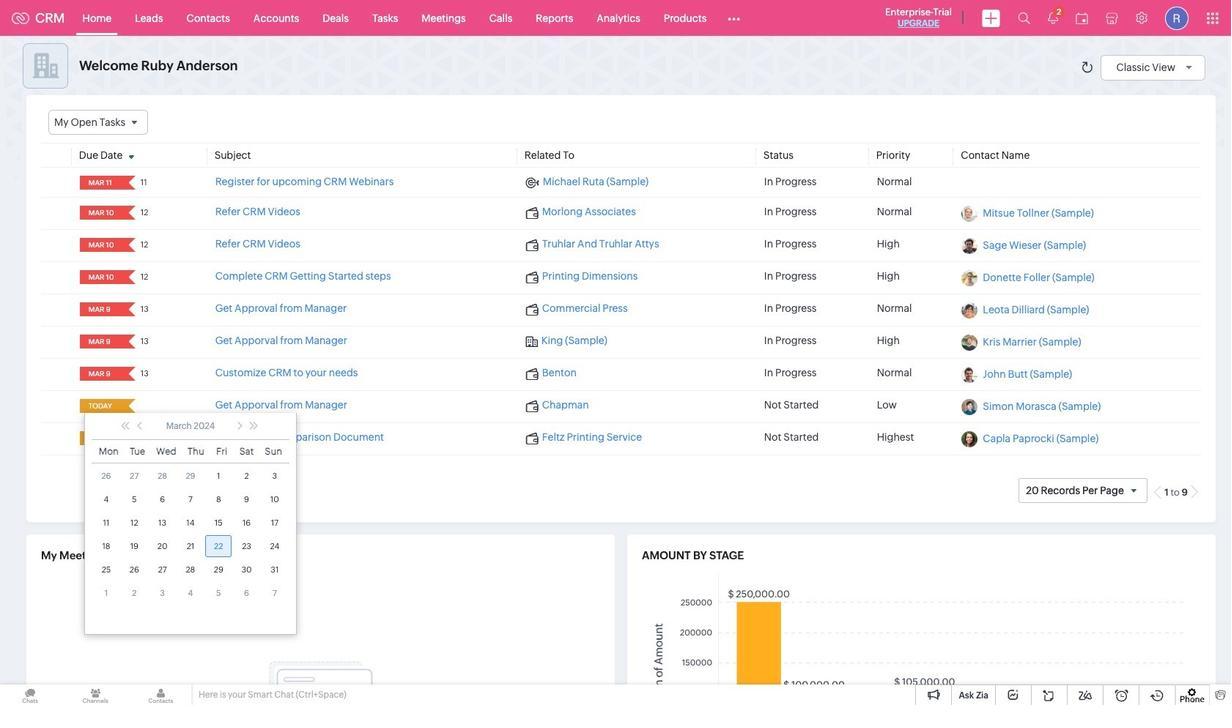 Task type: describe. For each thing, give the bounding box(es) containing it.
contacts image
[[131, 685, 191, 706]]

profile image
[[1165, 6, 1189, 30]]

search image
[[1018, 12, 1031, 24]]

create menu image
[[982, 9, 1001, 27]]

calendar image
[[1076, 12, 1088, 24]]

logo image
[[12, 12, 29, 24]]



Task type: locate. For each thing, give the bounding box(es) containing it.
profile element
[[1157, 0, 1198, 36]]

signals element
[[1039, 0, 1067, 36]]

late by 16 days image
[[122, 434, 141, 443]]

late by 15 days image
[[122, 402, 141, 411]]

Other Modules field
[[719, 6, 750, 30]]

search element
[[1009, 0, 1039, 36]]

create menu element
[[973, 0, 1009, 36]]

chats image
[[0, 685, 60, 706]]

None field
[[48, 110, 148, 135], [84, 176, 119, 190], [84, 206, 119, 220], [84, 238, 119, 252], [84, 271, 119, 285], [84, 303, 119, 317], [84, 335, 119, 349], [84, 367, 119, 381], [84, 400, 119, 414], [84, 432, 119, 446], [48, 110, 148, 135], [84, 176, 119, 190], [84, 206, 119, 220], [84, 238, 119, 252], [84, 271, 119, 285], [84, 303, 119, 317], [84, 335, 119, 349], [84, 367, 119, 381], [84, 400, 119, 414], [84, 432, 119, 446]]

channels image
[[65, 685, 126, 706]]



